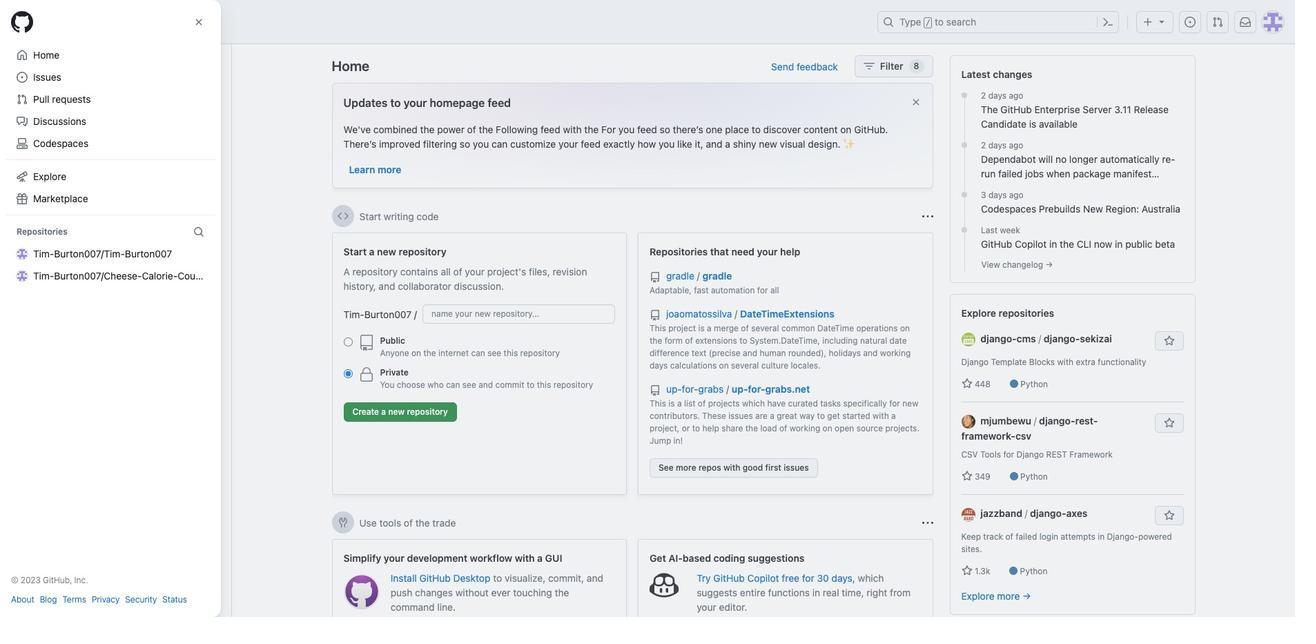 Task type: describe. For each thing, give the bounding box(es) containing it.
top
[[17, 81, 34, 93]]

can inside public anyone on the internet can see this repository
[[471, 348, 485, 358]]

repo image for up-for-grabs
[[650, 385, 661, 396]]

codespaces prebuilds new region: australia link
[[981, 202, 1184, 216]]

0 vertical spatial repositories
[[36, 81, 94, 93]]

combined
[[373, 124, 418, 135]]

/ inside create a new repository 'element'
[[414, 308, 417, 320]]

for inside this is a list of projects which have curated tasks specifically for new contributors. these issues are a great way to get started with a project, or to help share the load of working on open source projects. jump in!
[[889, 398, 900, 409]]

how
[[638, 138, 656, 150]]

content
[[804, 124, 838, 135]]

in left cli
[[1049, 238, 1057, 250]]

@jazzband profile image
[[961, 508, 975, 522]]

burton007 for tim-burton007
[[54, 137, 101, 148]]

django- inside django-rest- framework-csv
[[1039, 415, 1075, 427]]

internet
[[438, 348, 469, 358]]

development
[[407, 552, 467, 564]]

django- up template
[[981, 333, 1017, 345]]

filter image
[[864, 61, 875, 72]]

system.datetime,
[[750, 336, 820, 346]]

longer
[[1069, 153, 1098, 165]]

can inside "we've combined the power of the following feed with the for you feed so there's one place to discover content on github. there's improved filtering so you can customize your feed exactly how you like it, and a shiny new visual design. ✨"
[[492, 138, 508, 150]]

framework
[[1070, 450, 1113, 460]]

to right or
[[692, 423, 700, 434]]

1 gradle link from the left
[[666, 270, 697, 282]]

codespaces inside dialog
[[33, 137, 88, 149]]

explore link
[[11, 166, 210, 188]]

cheese calorie counter image
[[17, 157, 28, 168]]

workflow
[[470, 552, 512, 564]]

actions
[[88, 219, 117, 229]]

we've
[[343, 124, 371, 135]]

issue opened image
[[1185, 17, 1196, 28]]

0 vertical spatial activity
[[52, 188, 86, 200]]

a up history,
[[369, 246, 375, 258]]

dot fill image
[[959, 90, 970, 101]]

0 horizontal spatial so
[[460, 138, 470, 150]]

datetimeextensions
[[740, 308, 835, 320]]

for inside the explore repositories navigation
[[1003, 450, 1014, 460]]

/ down tim-burton007 link
[[101, 157, 104, 168]]

1 horizontal spatial home
[[332, 58, 370, 74]]

why am i seeing this? image for get ai-based coding suggestions
[[922, 517, 933, 529]]

search
[[946, 16, 976, 28]]

with inside "we've combined the power of the following feed with the for you feed so there's one place to discover content on github. there's improved filtering so you can customize your feed exactly how you like it, and a shiny new visual design. ✨"
[[563, 124, 582, 135]]

and inside the to visualize, commit, and push changes without ever touching the command line.
[[587, 572, 603, 584]]

anyone
[[380, 348, 409, 358]]

0 vertical spatial help
[[780, 246, 800, 258]]

you left like
[[659, 138, 675, 150]]

or
[[682, 423, 690, 434]]

1 vertical spatial python
[[1020, 472, 1048, 482]]

the left trade on the left bottom of page
[[415, 517, 430, 529]]

dependabot will no longer automatically re- run failed jobs when package manifest changes link
[[981, 152, 1184, 194]]

is inside 2 days ago the github enterprise server 3.11 release candidate is available
[[1029, 118, 1036, 130]]

a up projects.
[[891, 411, 896, 421]]

to up combined
[[390, 97, 401, 109]]

new inside this is a list of projects which have curated tasks specifically for new contributors. these issues are a great way to get started with a project, or to help share the load of working on open source projects. jump in!
[[903, 398, 919, 409]]

the inside "last week github copilot in the cli now in public beta"
[[1060, 238, 1074, 250]]

of right "tools"
[[404, 517, 413, 529]]

about link
[[11, 594, 34, 606]]

on inside this is a list of projects which have curated tasks specifically for new contributors. these issues are a great way to get started with a project, or to help share the load of working on open source projects. jump in!
[[823, 423, 832, 434]]

django template blocks with extra functionality
[[961, 357, 1146, 367]]

try github copilot free for 30 days, link
[[697, 572, 858, 584]]

explore element
[[950, 55, 1195, 617]]

run
[[981, 168, 996, 180]]

1 calorie- from the top
[[142, 157, 178, 168]]

2023
[[21, 575, 41, 585]]

a inside this project is a merge of several common datetime operations on the form of  extensions to system.datetime, including natural date difference text (precise and human rounded), holidays and working days calculations on several culture locales.
[[707, 323, 712, 333]]

adaptable, fast automation for all
[[650, 285, 779, 295]]

try
[[697, 572, 711, 584]]

ago inside 3 days ago codespaces prebuilds new region: australia
[[1009, 190, 1024, 200]]

explore for explore repositories
[[961, 307, 996, 319]]

copilot inside the get ai-based coding suggestions element
[[747, 572, 779, 584]]

tasks
[[820, 398, 841, 409]]

2 gradle from the left
[[703, 270, 732, 282]]

and down natural
[[863, 348, 878, 358]]

adaptable,
[[650, 285, 692, 295]]

changes inside 2 days ago dependabot will no longer automatically re- run failed jobs when package manifest changes
[[981, 182, 1019, 194]]

feed up customize
[[541, 124, 560, 135]]

more for see
[[676, 463, 696, 473]]

install
[[391, 572, 417, 584]]

powered
[[1138, 532, 1172, 542]]

which inside this is a list of projects which have curated tasks specifically for new contributors. these issues are a great way to get started with a project, or to help share the load of working on open source projects. jump in!
[[742, 398, 765, 409]]

grabs.net
[[765, 383, 810, 395]]

0 horizontal spatial django
[[961, 357, 989, 367]]

your up install
[[384, 552, 405, 564]]

your inside "we've combined the power of the following feed with the for you feed so there's one place to discover content on github. there's improved filtering so you can customize your feed exactly how you like it, and a shiny new visual design. ✨"
[[559, 138, 578, 150]]

tim-burton007 link
[[33, 137, 172, 148]]

the inside this project is a merge of several common datetime operations on the form of  extensions to system.datetime, including natural date difference text (precise and human rounded), holidays and working days calculations on several culture locales.
[[650, 336, 662, 346]]

days inside this project is a merge of several common datetime operations on the form of  extensions to system.datetime, including natural date difference text (precise and human rounded), holidays and working days calculations on several culture locales.
[[650, 360, 668, 371]]

install github desktop link
[[391, 572, 493, 584]]

functions
[[768, 587, 810, 599]]

csv
[[961, 450, 978, 460]]

pull
[[33, 93, 49, 105]]

all inside repositories that need your help 'element'
[[770, 285, 779, 295]]

repository inside button
[[407, 407, 448, 417]]

issues link
[[11, 66, 210, 88]]

ago for is
[[1009, 90, 1023, 101]]

these
[[702, 411, 726, 421]]

a left the list
[[677, 398, 682, 409]]

latest changes
[[961, 68, 1032, 80]]

to inside "we've combined the power of the following feed with the for you feed so there's one place to discover content on github. there's improved filtering so you can customize your feed exactly how you like it, and a shiny new visual design. ✨"
[[752, 124, 761, 135]]

in right now
[[1115, 238, 1123, 250]]

of down great
[[779, 423, 787, 434]]

see
[[659, 463, 674, 473]]

to left search
[[935, 16, 944, 28]]

feedback
[[797, 60, 838, 72]]

Repository name text field
[[423, 304, 615, 324]]

open global navigation menu image
[[17, 17, 28, 28]]

no
[[1056, 153, 1067, 165]]

start for start a new repository
[[343, 246, 367, 258]]

get ai-based coding suggestions
[[650, 552, 805, 564]]

get
[[827, 411, 840, 421]]

working inside this project is a merge of several common datetime operations on the form of  extensions to system.datetime, including natural date difference text (precise and human rounded), holidays and working days calculations on several culture locales.
[[880, 348, 911, 358]]

datetimeextensions link
[[740, 308, 835, 320]]

github inside the get ai-based coding suggestions element
[[713, 572, 745, 584]]

jazzband
[[981, 508, 1023, 519]]

for inside the get ai-based coding suggestions element
[[802, 572, 814, 584]]

home inside dialog
[[33, 49, 60, 61]]

1 horizontal spatial django
[[1017, 450, 1044, 460]]

/ right cms
[[1039, 333, 1041, 345]]

curated
[[788, 398, 818, 409]]

terms
[[63, 594, 86, 605]]

difference
[[650, 348, 689, 358]]

github inside "last week github copilot in the cli now in public beta"
[[981, 238, 1012, 250]]

will
[[1039, 153, 1053, 165]]

repo image for joaomatossilva
[[650, 310, 661, 321]]

to left the get
[[817, 411, 825, 421]]

all inside a repository contains all of your project's files, revision history, and collaborator discussion.
[[441, 266, 451, 278]]

for up joaomatossilva / datetimeextensions
[[757, 285, 768, 295]]

feed left the exactly
[[581, 138, 601, 150]]

→ for view changelog →
[[1046, 260, 1053, 270]]

calorie- inside repositories list
[[142, 270, 178, 282]]

coding
[[714, 552, 745, 564]]

contains
[[400, 266, 438, 278]]

repository inside a repository contains all of your project's files, revision history, and collaborator discussion.
[[353, 266, 398, 278]]

django- up django template blocks with extra functionality
[[1044, 333, 1080, 345]]

contributors.
[[650, 411, 700, 421]]

of inside keep track of failed login attempts in django-powered sites.
[[1006, 532, 1013, 542]]

send feedback
[[771, 60, 838, 72]]

your inside 'which suggests entire functions in real time, right from your editor.'
[[697, 601, 716, 613]]

3.11
[[1114, 104, 1131, 115]]

discussions link
[[11, 110, 210, 133]]

gui
[[545, 552, 562, 564]]

new down writing
[[377, 246, 396, 258]]

activity inside "when you take actions across github, we'll provide links to that activity here."
[[108, 231, 136, 242]]

explore for explore more →
[[961, 591, 995, 602]]

up-for-grabs.net link
[[732, 383, 810, 395]]

you right "filtering"
[[473, 138, 489, 150]]

you up the exactly
[[619, 124, 635, 135]]

@mjumbewu profile image
[[961, 415, 975, 429]]

days for dependabot
[[988, 140, 1007, 151]]

burton007 for tim-burton007 / cheese-calorie-counter
[[54, 157, 101, 168]]

code
[[417, 210, 439, 222]]

trade
[[432, 517, 456, 529]]

in inside keep track of failed login attempts in django-powered sites.
[[1098, 532, 1105, 542]]

tim-burton007/cheese-calorie-counter link
[[11, 265, 213, 287]]

repos
[[699, 463, 721, 473]]

with inside see more repos with good first issues link
[[724, 463, 741, 473]]

jazzband / django-axes
[[981, 508, 1088, 519]]

on inside public anyone on the internet can see this repository
[[411, 348, 421, 358]]

1 vertical spatial issues
[[784, 463, 809, 473]]

your inside 'element'
[[757, 246, 778, 258]]

great
[[777, 411, 797, 421]]

django- up login
[[1030, 508, 1066, 519]]

calculations
[[670, 360, 717, 371]]

dot fill image for github copilot in the cli now in public beta
[[959, 224, 970, 235]]

on inside "we've combined the power of the following feed with the for you feed so there's one place to discover content on github. there's improved filtering so you can customize your feed exactly how you like it, and a shiny new visual design. ✨"
[[840, 124, 852, 135]]

/ up merge
[[735, 308, 738, 320]]

csv
[[1016, 430, 1032, 442]]

type
[[900, 16, 921, 28]]

editor.
[[719, 601, 747, 613]]

triangle down image
[[1156, 16, 1167, 27]]

started
[[842, 411, 870, 421]]

cms
[[1017, 333, 1036, 345]]

when
[[1047, 168, 1071, 180]]

a inside simplify your development workflow with a gui element
[[537, 552, 543, 564]]

one
[[706, 124, 722, 135]]

projects
[[708, 398, 740, 409]]

this for up-for-grabs
[[650, 398, 666, 409]]

with inside the explore repositories navigation
[[1057, 357, 1074, 367]]

repository inside the private you choose who can see and commit to this repository
[[554, 380, 593, 390]]

the inside this is a list of projects which have curated tasks specifically for new contributors. these issues are a great way to get started with a project, or to help share the load of working on open source projects. jump in!
[[745, 423, 758, 434]]

private you choose who can see and commit to this repository
[[380, 367, 593, 390]]

0 vertical spatial changes
[[993, 68, 1032, 80]]

see inside public anyone on the internet can see this repository
[[488, 348, 501, 358]]

available
[[1039, 118, 1078, 130]]

new inside "we've combined the power of the following feed with the for you feed so there's one place to discover content on github. there's improved filtering so you can customize your feed exactly how you like it, and a shiny new visual design. ✨"
[[759, 138, 777, 150]]

home link
[[11, 44, 210, 66]]

2 days ago the github enterprise server 3.11 release candidate is available
[[981, 90, 1169, 130]]

extra
[[1076, 357, 1096, 367]]

failed inside keep track of failed login attempts in django-powered sites.
[[1016, 532, 1037, 542]]

notifications image
[[1240, 17, 1251, 28]]

the inside the to visualize, commit, and push changes without ever touching the command line.
[[555, 587, 569, 599]]

the left for
[[584, 124, 599, 135]]

share
[[722, 423, 743, 434]]

marketplace link
[[11, 188, 210, 210]]

python for /
[[1021, 379, 1048, 389]]

new inside button
[[388, 407, 405, 417]]

changes inside the to visualize, commit, and push changes without ever touching the command line.
[[415, 587, 453, 599]]

the left "following"
[[479, 124, 493, 135]]

of down joaomatossilva / datetimeextensions
[[741, 323, 749, 333]]

it,
[[695, 138, 703, 150]]

this inside the private you choose who can see and commit to this repository
[[537, 380, 551, 390]]

links
[[60, 231, 77, 242]]

there's
[[673, 124, 703, 135]]

get ai-based coding suggestions element
[[638, 539, 933, 617]]

the up "filtering"
[[420, 124, 435, 135]]

repositories that need your help element
[[638, 233, 933, 495]]

axes
[[1066, 508, 1088, 519]]

status link
[[162, 594, 187, 606]]

dot fill image for dependabot will no longer automatically re- run failed jobs when package manifest changes
[[959, 139, 970, 151]]

dot fill image for codespaces prebuilds new region: australia
[[959, 189, 970, 200]]

to inside the private you choose who can see and commit to this repository
[[527, 380, 535, 390]]



Task type: vqa. For each thing, say whether or not it's contained in the screenshot.


Task type: locate. For each thing, give the bounding box(es) containing it.
0 vertical spatial is
[[1029, 118, 1036, 130]]

github copilot in the cli now in public beta link
[[981, 237, 1184, 251]]

and
[[706, 138, 723, 150], [379, 280, 395, 292], [743, 348, 757, 358], [863, 348, 878, 358], [479, 380, 493, 390], [587, 572, 603, 584]]

the
[[420, 124, 435, 135], [479, 124, 493, 135], [584, 124, 599, 135], [1060, 238, 1074, 250], [650, 336, 662, 346], [424, 348, 436, 358], [745, 423, 758, 434], [415, 517, 430, 529], [555, 587, 569, 599]]

/ down collaborator
[[414, 308, 417, 320]]

2 gradle link from the left
[[703, 270, 732, 282]]

1 vertical spatial can
[[471, 348, 485, 358]]

list
[[72, 11, 869, 33]]

1 vertical spatial failed
[[1016, 532, 1037, 542]]

which up right
[[858, 572, 884, 584]]

simplify your development workflow with a gui element
[[332, 539, 627, 617]]

/ inside type / to search
[[926, 18, 931, 28]]

star image for mjumbewu /
[[961, 471, 972, 482]]

for-
[[682, 383, 698, 395], [748, 383, 765, 395]]

new up projects.
[[903, 398, 919, 409]]

git pull request image
[[1212, 17, 1223, 28]]

1 horizontal spatial activity
[[108, 231, 136, 242]]

repository up contains
[[399, 246, 447, 258]]

public anyone on the internet can see this repository
[[380, 336, 560, 358]]

1 counter from the top
[[178, 157, 213, 168]]

with inside this is a list of projects which have curated tasks specifically for new contributors. these issues are a great way to get started with a project, or to help share the load of working on open source projects. jump in!
[[873, 411, 889, 421]]

dot fill image left last
[[959, 224, 970, 235]]

explore repositories navigation
[[950, 294, 1195, 615]]

x image
[[910, 97, 921, 108]]

repositories for repositories
[[17, 226, 67, 237]]

2 this from the top
[[650, 398, 666, 409]]

0 horizontal spatial working
[[790, 423, 820, 434]]

more for explore
[[997, 591, 1020, 602]]

1 vertical spatial github,
[[43, 575, 72, 585]]

issues inside this is a list of projects which have curated tasks specifically for new contributors. these issues are a great way to get started with a project, or to help share the load of working on open source projects. jump in!
[[728, 411, 753, 421]]

0 vertical spatial explore
[[33, 171, 66, 182]]

failed inside 2 days ago dependabot will no longer automatically re- run failed jobs when package manifest changes
[[998, 168, 1023, 180]]

2 vertical spatial explore
[[961, 591, 995, 602]]

start inside create a new repository 'element'
[[343, 246, 367, 258]]

1 vertical spatial this
[[537, 380, 551, 390]]

tim-burton007 / cheese-calorie-counter
[[33, 157, 213, 168]]

time,
[[842, 587, 864, 599]]

1 vertical spatial activity
[[108, 231, 136, 242]]

home up 'updates'
[[332, 58, 370, 74]]

you
[[380, 380, 395, 390]]

1 vertical spatial django
[[1017, 450, 1044, 460]]

repositories that need your help
[[650, 246, 800, 258]]

a left the shiny
[[725, 138, 730, 150]]

and right history,
[[379, 280, 395, 292]]

code image
[[337, 211, 348, 222]]

activity up take
[[52, 188, 86, 200]]

0 vertical spatial star image
[[961, 378, 972, 389]]

visual
[[780, 138, 805, 150]]

1 vertical spatial which
[[858, 572, 884, 584]]

1 vertical spatial why am i seeing this? image
[[922, 517, 933, 529]]

repository right commit
[[554, 380, 593, 390]]

days up dependabot
[[988, 140, 1007, 151]]

rest
[[1046, 450, 1067, 460]]

start for start writing code
[[359, 210, 381, 222]]

this
[[650, 323, 666, 333], [650, 398, 666, 409]]

across
[[119, 219, 145, 229]]

see more repos with good first issues
[[659, 463, 809, 473]]

2 vertical spatial star this repository image
[[1164, 510, 1175, 521]]

security
[[125, 594, 157, 605]]

gradle up adaptable, fast automation for all
[[703, 270, 732, 282]]

a up extensions
[[707, 323, 712, 333]]

1 vertical spatial start
[[343, 246, 367, 258]]

and inside a repository contains all of your project's files, revision history, and collaborator discussion.
[[379, 280, 395, 292]]

that down actions
[[90, 231, 105, 242]]

and down one
[[706, 138, 723, 150]]

/ up projects
[[726, 383, 729, 395]]

1 vertical spatial that
[[710, 246, 729, 258]]

0 horizontal spatial is
[[669, 398, 675, 409]]

2 star this repository image from the top
[[1164, 418, 1175, 429]]

re-
[[1162, 153, 1176, 165]]

feed up "following"
[[488, 97, 511, 109]]

repositories inside dialog
[[17, 226, 67, 237]]

@django-cms profile image
[[961, 333, 975, 347]]

explore for explore
[[33, 171, 66, 182]]

tim- inside create a new repository 'element'
[[343, 308, 364, 320]]

2 vertical spatial dot fill image
[[959, 224, 970, 235]]

a right are on the bottom
[[770, 411, 775, 421]]

with left good
[[724, 463, 741, 473]]

2 counter from the top
[[178, 270, 213, 282]]

repo image inside create a new repository 'element'
[[358, 335, 375, 351]]

0 vertical spatial which
[[742, 398, 765, 409]]

create
[[352, 407, 379, 417]]

burton007
[[54, 137, 101, 148], [54, 157, 101, 168], [125, 248, 172, 260], [364, 308, 412, 320]]

1 star this repository image from the top
[[1164, 336, 1175, 347]]

2 up dependabot
[[981, 140, 986, 151]]

which suggests entire functions in real time, right from your editor.
[[697, 572, 911, 613]]

3 ago from the top
[[1009, 190, 1024, 200]]

the inside public anyone on the internet can see this repository
[[424, 348, 436, 358]]

0 horizontal spatial →
[[1023, 591, 1031, 602]]

culture
[[761, 360, 789, 371]]

2 ago from the top
[[1009, 140, 1023, 151]]

in inside 'which suggests entire functions in real time, right from your editor.'
[[812, 587, 820, 599]]

2 inside 2 days ago dependabot will no longer automatically re- run failed jobs when package manifest changes
[[981, 140, 986, 151]]

ago inside 2 days ago the github enterprise server 3.11 release candidate is available
[[1009, 90, 1023, 101]]

see up the private you choose who can see and commit to this repository
[[488, 348, 501, 358]]

1 vertical spatial codespaces
[[981, 203, 1036, 215]]

1 star image from the top
[[961, 378, 972, 389]]

is inside this project is a merge of several common datetime operations on the form of  extensions to system.datetime, including natural date difference text (precise and human rounded), holidays and working days calculations on several culture locales.
[[698, 323, 705, 333]]

type / to search
[[900, 16, 976, 28]]

1 this from the top
[[650, 323, 666, 333]]

3 dot fill image from the top
[[959, 224, 970, 235]]

2 2 from the top
[[981, 140, 986, 151]]

2 inside 2 days ago the github enterprise server 3.11 release candidate is available
[[981, 90, 986, 101]]

why am i seeing this? image
[[922, 211, 933, 222], [922, 517, 933, 529]]

have
[[767, 398, 786, 409]]

updates
[[343, 97, 388, 109]]

and right commit,
[[587, 572, 603, 584]]

your right customize
[[559, 138, 578, 150]]

a inside create a new repository button
[[381, 407, 386, 417]]

shiny
[[733, 138, 756, 150]]

holidays
[[829, 348, 861, 358]]

failed
[[998, 168, 1023, 180], [1016, 532, 1037, 542]]

0 vertical spatial that
[[90, 231, 105, 242]]

1 horizontal spatial which
[[858, 572, 884, 584]]

counter
[[178, 157, 213, 168], [178, 270, 213, 282]]

pull requests
[[33, 93, 91, 105]]

you inside "when you take actions across github, we'll provide links to that activity here."
[[53, 219, 67, 229]]

of inside "we've combined the power of the following feed with the for you feed so there's one place to discover content on github. there's improved filtering so you can customize your feed exactly how you like it, and a shiny new visual design. ✨"
[[467, 124, 476, 135]]

which inside 'which suggests entire functions in real time, right from your editor.'
[[858, 572, 884, 584]]

github, inside "when you take actions across github, we'll provide links to that activity here."
[[147, 219, 177, 229]]

why am i seeing this? image for repositories that need your help
[[922, 211, 933, 222]]

/ up fast
[[697, 270, 700, 282]]

login
[[1040, 532, 1058, 542]]

explore inside dialog
[[33, 171, 66, 182]]

1 horizontal spatial this
[[537, 380, 551, 390]]

more inside the explore repositories navigation
[[997, 591, 1020, 602]]

plus image
[[1143, 17, 1154, 28]]

more inside repositories that need your help 'element'
[[676, 463, 696, 473]]

learn
[[349, 164, 375, 175]]

customize
[[510, 138, 556, 150]]

1 2 from the top
[[981, 90, 986, 101]]

who
[[428, 380, 444, 390]]

2 star image from the top
[[961, 471, 972, 482]]

gradle link up adaptable,
[[666, 270, 697, 282]]

files,
[[529, 266, 550, 278]]

so down the power
[[460, 138, 470, 150]]

1 vertical spatial this
[[650, 398, 666, 409]]

1 vertical spatial working
[[790, 423, 820, 434]]

automation
[[711, 285, 755, 295]]

2 vertical spatial changes
[[415, 587, 453, 599]]

star this repository image for django-rest- framework-csv
[[1164, 418, 1175, 429]]

django-
[[1107, 532, 1138, 542]]

django-
[[981, 333, 1017, 345], [1044, 333, 1080, 345], [1039, 415, 1075, 427], [1030, 508, 1066, 519]]

2 vertical spatial ago
[[1009, 190, 1024, 200]]

tim- for tim-burton007/tim-burton007
[[33, 248, 54, 260]]

issues up share
[[728, 411, 753, 421]]

the down are on the bottom
[[745, 423, 758, 434]]

0 vertical spatial several
[[751, 323, 779, 333]]

2 vertical spatial more
[[997, 591, 1020, 602]]

real
[[823, 587, 839, 599]]

on
[[840, 124, 852, 135], [900, 323, 910, 333], [411, 348, 421, 358], [719, 360, 729, 371], [823, 423, 832, 434]]

create a new repository button
[[343, 403, 457, 422]]

view changelog →
[[981, 260, 1053, 270]]

1 horizontal spatial can
[[471, 348, 485, 358]]

burton007 inside repositories list
[[125, 248, 172, 260]]

several down '(precise'
[[731, 360, 759, 371]]

home up issues
[[33, 49, 60, 61]]

to inside the to visualize, commit, and push changes without ever touching the command line.
[[493, 572, 502, 584]]

of right the list
[[698, 398, 706, 409]]

which up are on the bottom
[[742, 398, 765, 409]]

repositories list
[[11, 243, 213, 287]]

0 vertical spatial →
[[1046, 260, 1053, 270]]

star this repository image for django-sekizai
[[1164, 336, 1175, 347]]

→ inside the explore repositories navigation
[[1023, 591, 1031, 602]]

start right the code icon
[[359, 210, 381, 222]]

latest
[[961, 68, 991, 80]]

0 horizontal spatial which
[[742, 398, 765, 409]]

1 vertical spatial star image
[[961, 471, 972, 482]]

enterprise
[[1035, 104, 1080, 115]]

repo image left the public
[[358, 335, 375, 351]]

1 horizontal spatial github,
[[147, 219, 177, 229]]

1 vertical spatial →
[[1023, 591, 1031, 602]]

about
[[11, 594, 34, 605]]

burton007 for tim-burton007 /
[[364, 308, 412, 320]]

terms link
[[63, 594, 86, 606]]

and left human
[[743, 348, 757, 358]]

send
[[771, 60, 794, 72]]

that inside "when you take actions across github, we'll provide links to that activity here."
[[90, 231, 105, 242]]

0 horizontal spatial that
[[90, 231, 105, 242]]

see inside the private you choose who can see and commit to this repository
[[462, 380, 476, 390]]

0 vertical spatial see
[[488, 348, 501, 358]]

burton007 down here.
[[125, 248, 172, 260]]

this up commit
[[504, 348, 518, 358]]

/ right the mjumbewu
[[1034, 415, 1037, 427]]

the github enterprise server 3.11 release candidate is available link
[[981, 102, 1184, 131]]

2 for dependabot will no longer automatically re- run failed jobs when package manifest changes
[[981, 140, 986, 151]]

that inside 'element'
[[710, 246, 729, 258]]

0 vertical spatial this
[[504, 348, 518, 358]]

to inside "when you take actions across github, we'll provide links to that activity here."
[[80, 231, 88, 242]]

tim- for tim-burton007 /
[[343, 308, 364, 320]]

and left commit
[[479, 380, 493, 390]]

0 vertical spatial more
[[378, 164, 401, 175]]

simplify your development workflow with a gui
[[343, 552, 562, 564]]

suggestions
[[748, 552, 805, 564]]

repo image for gradle
[[650, 272, 661, 283]]

0 horizontal spatial issues
[[728, 411, 753, 421]]

date
[[890, 336, 907, 346]]

is down joaomatossilva link
[[698, 323, 705, 333]]

your down suggests
[[697, 601, 716, 613]]

ago inside 2 days ago dependabot will no longer automatically re- run failed jobs when package manifest changes
[[1009, 140, 1023, 151]]

in left django-
[[1098, 532, 1105, 542]]

project
[[669, 323, 696, 333]]

with left 'extra'
[[1057, 357, 1074, 367]]

1 vertical spatial dot fill image
[[959, 189, 970, 200]]

explore up recent activity
[[33, 171, 66, 182]]

1 up- from the left
[[666, 383, 682, 395]]

0 vertical spatial ago
[[1009, 90, 1023, 101]]

0 vertical spatial codespaces
[[33, 137, 88, 149]]

1 horizontal spatial codespaces
[[981, 203, 1036, 215]]

tools
[[980, 450, 1001, 460]]

star this repository image
[[1164, 336, 1175, 347], [1164, 418, 1175, 429], [1164, 510, 1175, 521]]

github inside simplify your development workflow with a gui element
[[419, 572, 451, 584]]

filter
[[880, 60, 903, 72]]

1 vertical spatial star this repository image
[[1164, 418, 1175, 429]]

gradle / gradle
[[666, 270, 732, 282]]

repo image up "contributors."
[[650, 385, 661, 396]]

with inside simplify your development workflow with a gui element
[[515, 552, 535, 564]]

2 horizontal spatial is
[[1029, 118, 1036, 130]]

1 vertical spatial help
[[703, 423, 719, 434]]

star this repository image for django-axes
[[1164, 510, 1175, 521]]

0 horizontal spatial more
[[378, 164, 401, 175]]

tim- for tim-burton007 / cheese-calorie-counter
[[33, 157, 54, 168]]

django down csv
[[1017, 450, 1044, 460]]

working down date
[[880, 348, 911, 358]]

discussions
[[33, 115, 86, 127]]

0 horizontal spatial see
[[462, 380, 476, 390]]

help inside this is a list of projects which have curated tasks specifically for new contributors. these issues are a great way to get started with a project, or to help share the load of working on open source projects. jump in!
[[703, 423, 719, 434]]

0 horizontal spatial github,
[[43, 575, 72, 585]]

0 horizontal spatial activity
[[52, 188, 86, 200]]

1 gradle from the left
[[666, 270, 694, 282]]

with up visualize,
[[515, 552, 535, 564]]

1 horizontal spatial gradle link
[[703, 270, 732, 282]]

0 vertical spatial copilot
[[1015, 238, 1047, 250]]

of inside a repository contains all of your project's files, revision history, and collaborator discussion.
[[453, 266, 462, 278]]

/ right jazzband
[[1025, 508, 1028, 519]]

0 horizontal spatial gradle
[[666, 270, 694, 282]]

this for joaomatossilva
[[650, 323, 666, 333]]

we've combined the power of the following feed with the for you feed so there's one place to discover content on github. there's improved filtering so you can customize your feed exactly how you like it, and a shiny new visual design. ✨
[[343, 124, 888, 150]]

for up projects.
[[889, 398, 900, 409]]

days inside 3 days ago codespaces prebuilds new region: australia
[[989, 190, 1007, 200]]

counter inside repositories list
[[178, 270, 213, 282]]

working inside this is a list of projects which have curated tasks specifically for new contributors. these issues are a great way to get started with a project, or to help share the load of working on open source projects. jump in!
[[790, 423, 820, 434]]

to up ever
[[493, 572, 502, 584]]

discussion.
[[454, 280, 504, 292]]

sekizai
[[1080, 333, 1112, 345]]

tim-burton007
[[33, 137, 101, 148]]

lock image
[[358, 367, 375, 383]]

1 horizontal spatial so
[[660, 124, 670, 135]]

codespaces inside 3 days ago codespaces prebuilds new region: australia
[[981, 203, 1036, 215]]

days for codespaces
[[989, 190, 1007, 200]]

1 horizontal spatial copilot
[[1015, 238, 1047, 250]]

working down way
[[790, 423, 820, 434]]

your inside a repository contains all of your project's files, revision history, and collaborator discussion.
[[465, 266, 485, 278]]

help
[[780, 246, 800, 258], [703, 423, 719, 434]]

the left internet
[[424, 348, 436, 358]]

ago for failed
[[1009, 140, 1023, 151]]

0 horizontal spatial home
[[33, 49, 60, 61]]

blocks
[[1029, 357, 1055, 367]]

star image
[[961, 378, 972, 389], [961, 471, 972, 482]]

tools image
[[337, 517, 348, 528]]

repository inside public anyone on the internet can see this repository
[[520, 348, 560, 358]]

2 horizontal spatial more
[[997, 591, 1020, 602]]

copilot up changelog
[[1015, 238, 1047, 250]]

days right 3
[[989, 190, 1007, 200]]

explore more → link
[[961, 591, 1031, 602]]

the left cli
[[1060, 238, 1074, 250]]

tim- for tim-burton007
[[33, 137, 54, 148]]

need
[[732, 246, 755, 258]]

1 dot fill image from the top
[[959, 139, 970, 151]]

1 for- from the left
[[682, 383, 698, 395]]

Find a repository… text field
[[17, 102, 215, 124]]

close image
[[193, 17, 204, 28]]

feed up how
[[637, 124, 657, 135]]

prebuilds
[[1039, 203, 1081, 215]]

activity down across
[[108, 231, 136, 242]]

is up "contributors."
[[669, 398, 675, 409]]

and inside the private you choose who can see and commit to this repository
[[479, 380, 493, 390]]

load
[[760, 423, 777, 434]]

copilot up entire
[[747, 572, 779, 584]]

3 star this repository image from the top
[[1164, 510, 1175, 521]]

0 vertical spatial python
[[1021, 379, 1048, 389]]

create a new repository element
[[343, 244, 615, 427]]

2 horizontal spatial can
[[492, 138, 508, 150]]

0 vertical spatial issues
[[728, 411, 753, 421]]

2 calorie- from the top
[[142, 270, 178, 282]]

based
[[683, 552, 711, 564]]

days for the
[[988, 90, 1007, 101]]

dialog containing home
[[0, 0, 221, 617]]

0 horizontal spatial all
[[441, 266, 451, 278]]

dot fill image down dot fill icon in the top right of the page
[[959, 139, 970, 151]]

this up form
[[650, 323, 666, 333]]

1 horizontal spatial working
[[880, 348, 911, 358]]

0 vertical spatial start
[[359, 210, 381, 222]]

github desktop image
[[343, 574, 380, 610]]

on up date
[[900, 323, 910, 333]]

can down "following"
[[492, 138, 508, 150]]

command palette image
[[1103, 17, 1114, 28]]

on down '(precise'
[[719, 360, 729, 371]]

manifest
[[1114, 168, 1152, 180]]

2 vertical spatial can
[[446, 380, 460, 390]]

of down the project
[[685, 336, 693, 346]]

0 vertical spatial counter
[[178, 157, 213, 168]]

to up the shiny
[[752, 124, 761, 135]]

that left need
[[710, 246, 729, 258]]

star image for django-cms / django-sekizai
[[961, 378, 972, 389]]

copilot inside "last week github copilot in the cli now in public beta"
[[1015, 238, 1047, 250]]

0 horizontal spatial up-
[[666, 383, 682, 395]]

Top Repositories search field
[[17, 102, 215, 124]]

grabs
[[698, 383, 724, 395]]

0 vertical spatial dot fill image
[[959, 139, 970, 151]]

your up combined
[[404, 97, 427, 109]]

1 horizontal spatial for-
[[748, 383, 765, 395]]

to inside this project is a merge of several common datetime operations on the form of  extensions to system.datetime, including natural date difference text (precise and human rounded), holidays and working days calculations on several culture locales.
[[740, 336, 747, 346]]

dot fill image left 3
[[959, 189, 970, 200]]

server
[[1083, 104, 1112, 115]]

1 vertical spatial several
[[731, 360, 759, 371]]

of
[[467, 124, 476, 135], [453, 266, 462, 278], [741, 323, 749, 333], [685, 336, 693, 346], [698, 398, 706, 409], [779, 423, 787, 434], [404, 517, 413, 529], [1006, 532, 1013, 542]]

failed down dependabot
[[998, 168, 1023, 180]]

0 vertical spatial all
[[441, 266, 451, 278]]

marketplace
[[33, 193, 88, 204]]

feed
[[488, 97, 511, 109], [541, 124, 560, 135], [637, 124, 657, 135], [581, 138, 601, 150]]

discover
[[763, 124, 801, 135]]

0 horizontal spatial this
[[504, 348, 518, 358]]

merge
[[714, 323, 739, 333]]

counter up we'll
[[178, 157, 213, 168]]

1 vertical spatial all
[[770, 285, 779, 295]]

repository up commit
[[520, 348, 560, 358]]

tim burton007 image
[[17, 137, 28, 148]]

of up 'discussion.'
[[453, 266, 462, 278]]

dot fill image
[[959, 139, 970, 151], [959, 189, 970, 200], [959, 224, 970, 235]]

0 vertical spatial this
[[650, 323, 666, 333]]

1 vertical spatial calorie-
[[142, 270, 178, 282]]

a inside "we've combined the power of the following feed with the for you feed so there's one place to discover content on github. there's improved filtering so you can customize your feed exactly how you like it, and a shiny new visual design. ✨"
[[725, 138, 730, 150]]

0 horizontal spatial for-
[[682, 383, 698, 395]]

pull requests link
[[11, 88, 210, 110]]

2 why am i seeing this? image from the top
[[922, 517, 933, 529]]

1 horizontal spatial more
[[676, 463, 696, 473]]

this inside this project is a merge of several common datetime operations on the form of  extensions to system.datetime, including natural date difference text (precise and human rounded), holidays and working days calculations on several culture locales.
[[650, 323, 666, 333]]

2 days ago dependabot will no longer automatically re- run failed jobs when package manifest changes
[[981, 140, 1176, 194]]

0 horizontal spatial copilot
[[747, 572, 779, 584]]

of right the power
[[467, 124, 476, 135]]

2 up- from the left
[[732, 383, 748, 395]]

→ for explore more →
[[1023, 591, 1031, 602]]

python down the blocks
[[1021, 379, 1048, 389]]

with left for
[[563, 124, 582, 135]]

None radio
[[343, 338, 352, 347], [343, 369, 352, 378], [343, 338, 352, 347], [343, 369, 352, 378]]

0 vertical spatial so
[[660, 124, 670, 135]]

1 vertical spatial ago
[[1009, 140, 1023, 151]]

on up ✨
[[840, 124, 852, 135]]

2 for- from the left
[[748, 383, 765, 395]]

1 horizontal spatial see
[[488, 348, 501, 358]]

1 vertical spatial explore
[[961, 307, 996, 319]]

repositories inside 'element'
[[650, 246, 708, 258]]

is left available on the top right of page
[[1029, 118, 1036, 130]]

1 ago from the top
[[1009, 90, 1023, 101]]

0 vertical spatial failed
[[998, 168, 1023, 180]]

repositories up gradle / gradle
[[650, 246, 708, 258]]

a left 'gui'
[[537, 552, 543, 564]]

repository
[[399, 246, 447, 258], [353, 266, 398, 278], [520, 348, 560, 358], [554, 380, 593, 390], [407, 407, 448, 417]]

can inside the private you choose who can see and commit to this repository
[[446, 380, 460, 390]]

blog link
[[40, 594, 57, 606]]

tim- for tim-burton007/cheese-calorie-counter
[[33, 270, 54, 282]]

burton007 inside create a new repository 'element'
[[364, 308, 412, 320]]

codespaces
[[33, 137, 88, 149], [981, 203, 1036, 215]]

privacy
[[92, 594, 120, 605]]

for
[[601, 124, 616, 135]]

for right tools
[[1003, 450, 1014, 460]]

python for django-
[[1020, 566, 1048, 577]]

improved
[[379, 138, 421, 150]]

repositories for repositories that need your help
[[650, 246, 708, 258]]

attempts
[[1061, 532, 1096, 542]]

this inside public anyone on the internet can see this repository
[[504, 348, 518, 358]]

1 why am i seeing this? image from the top
[[922, 211, 933, 222]]

0 vertical spatial star this repository image
[[1164, 336, 1175, 347]]

1 horizontal spatial →
[[1046, 260, 1053, 270]]

this inside this is a list of projects which have curated tasks specifically for new contributors. these issues are a great way to get started with a project, or to help share the load of working on open source projects. jump in!
[[650, 398, 666, 409]]

and inside "we've combined the power of the following feed with the for you feed so there's one place to discover content on github. there's improved filtering so you can customize your feed exactly how you like it, and a shiny new visual design. ✨"
[[706, 138, 723, 150]]

1 vertical spatial so
[[460, 138, 470, 150]]

in
[[1049, 238, 1057, 250], [1115, 238, 1123, 250], [1098, 532, 1105, 542], [812, 587, 820, 599]]

1 vertical spatial changes
[[981, 182, 1019, 194]]

django up 448
[[961, 357, 989, 367]]

2 dot fill image from the top
[[959, 189, 970, 200]]

days inside 2 days ago the github enterprise server 3.11 release candidate is available
[[988, 90, 1007, 101]]

gradle link up adaptable, fast automation for all
[[703, 270, 732, 282]]

star image
[[961, 566, 972, 577]]

changes down install github desktop
[[415, 587, 453, 599]]

is inside this is a list of projects which have curated tasks specifically for new contributors. these issues are a great way to get started with a project, or to help share the load of working on open source projects. jump in!
[[669, 398, 675, 409]]

github inside 2 days ago the github enterprise server 3.11 release candidate is available
[[1001, 104, 1032, 115]]

github, up blog
[[43, 575, 72, 585]]

dialog
[[0, 0, 221, 617]]

functionality
[[1098, 357, 1146, 367]]

8
[[914, 61, 919, 71]]

ago down 'latest changes'
[[1009, 90, 1023, 101]]

track
[[983, 532, 1003, 542]]

so
[[660, 124, 670, 135], [460, 138, 470, 150]]

codespaces down discussions
[[33, 137, 88, 149]]

learn more link
[[349, 164, 401, 175]]

repositories left take
[[17, 226, 67, 237]]

repo image
[[650, 272, 661, 283], [650, 310, 661, 321], [358, 335, 375, 351], [650, 385, 661, 396]]

0 horizontal spatial help
[[703, 423, 719, 434]]

more for learn
[[378, 164, 401, 175]]

2 for the github enterprise server 3.11 release candidate is available
[[981, 90, 986, 101]]

help right need
[[780, 246, 800, 258]]

1 horizontal spatial is
[[698, 323, 705, 333]]

1 horizontal spatial issues
[[784, 463, 809, 473]]

1 horizontal spatial help
[[780, 246, 800, 258]]



